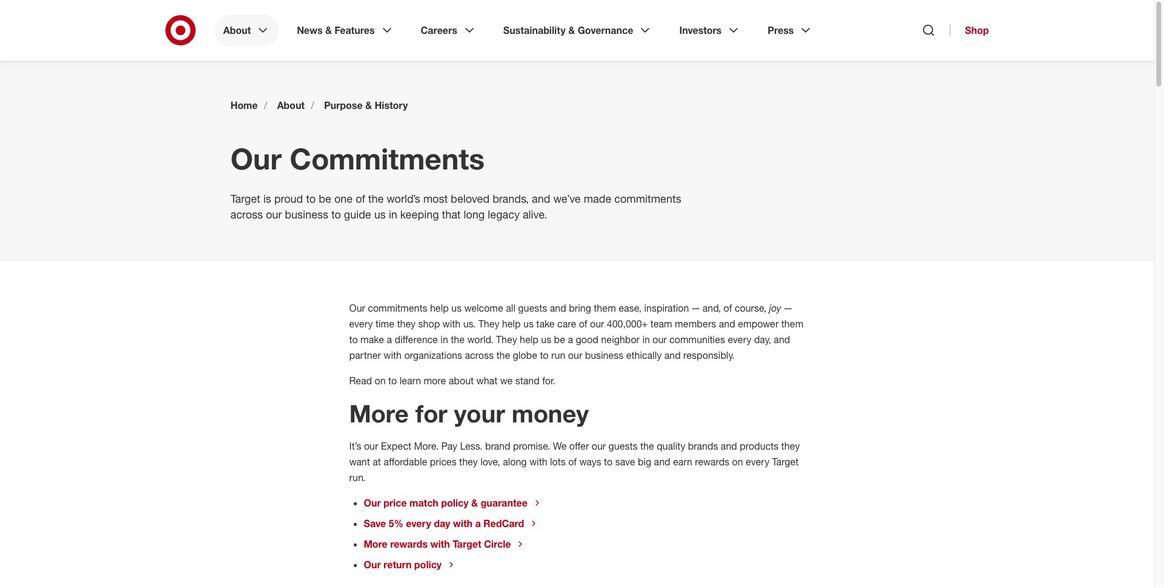 Task type: locate. For each thing, give the bounding box(es) containing it.
return
[[384, 559, 412, 571]]

more for your money
[[349, 399, 589, 428]]

0 horizontal spatial in
[[389, 208, 397, 221]]

save 5% every day with a redcard link
[[364, 518, 539, 530]]

investors link
[[671, 15, 750, 46]]

guide
[[344, 208, 371, 221]]

our up make in the bottom left of the page
[[349, 302, 365, 314]]

a down care
[[568, 334, 573, 346]]

0 vertical spatial across
[[231, 208, 263, 221]]

of inside — every time they shop with us. they help us take care of our 400,000+ team members and empower them to make a difference in the world. they help us be a good neighbor in our communities every day, and partner with organizations across the globe to run our business ethically and responsibly.
[[579, 318, 587, 330]]

0 vertical spatial guests
[[518, 302, 547, 314]]

us
[[374, 208, 386, 221], [451, 302, 462, 314], [524, 318, 534, 330], [541, 334, 551, 346]]

the up big
[[640, 440, 654, 453]]

0 vertical spatial more
[[349, 399, 409, 428]]

they right products
[[782, 440, 800, 453]]

take
[[536, 318, 555, 330]]

1 vertical spatial more
[[364, 539, 388, 551]]

1 horizontal spatial them
[[782, 318, 804, 330]]

a
[[387, 334, 392, 346], [568, 334, 573, 346], [475, 518, 481, 530]]

our
[[266, 208, 282, 221], [590, 318, 604, 330], [653, 334, 667, 346], [568, 350, 582, 362], [364, 440, 378, 453], [592, 440, 606, 453]]

1 horizontal spatial they
[[459, 456, 478, 468]]

they down less.
[[459, 456, 478, 468]]

guests up take
[[518, 302, 547, 314]]

our down the is
[[266, 208, 282, 221]]

in down world's
[[389, 208, 397, 221]]

help
[[430, 302, 449, 314], [502, 318, 521, 330], [520, 334, 539, 346]]

2 — from the left
[[784, 302, 792, 314]]

news & features
[[297, 24, 375, 36]]

our down the good
[[568, 350, 582, 362]]

1 vertical spatial rewards
[[390, 539, 428, 551]]

2 horizontal spatial in
[[643, 334, 650, 346]]

less.
[[460, 440, 483, 453]]

0 vertical spatial on
[[375, 375, 386, 387]]

business inside target is proud to be one of the world's most beloved brands, and we've made commitments across our business to guide us in keeping that long legacy alive.
[[285, 208, 328, 221]]

commitments right made
[[615, 192, 682, 205]]

they up globe
[[496, 334, 517, 346]]

every inside 'it's our expect more. pay less. brand promise. we offer our guests the quality brands and products they want at affordable prices they love, along with lots of ways to save big and earn rewards on every target run.'
[[746, 456, 770, 468]]

help up shop on the bottom left of page
[[430, 302, 449, 314]]

— up 'members'
[[692, 302, 700, 314]]

policy down more rewards with target circle
[[414, 559, 442, 571]]

we
[[553, 440, 567, 453]]

0 horizontal spatial they
[[397, 318, 416, 330]]

& for purpose
[[365, 99, 372, 111]]

long
[[464, 208, 485, 221]]

every
[[349, 318, 373, 330], [728, 334, 752, 346], [746, 456, 770, 468], [406, 518, 431, 530]]

quality
[[657, 440, 686, 453]]

to inside — every time they shop with us. they help us take care of our 400,000+ team members and empower them to make a difference in the world. they help us be a good neighbor in our communities every day, and partner with organizations across the globe to run our business ethically and responsibly.
[[349, 334, 358, 346]]

more for more rewards with target circle
[[364, 539, 388, 551]]

0 horizontal spatial guests
[[518, 302, 547, 314]]

a left redcard
[[475, 518, 481, 530]]

0 horizontal spatial business
[[285, 208, 328, 221]]

more for more for your money
[[349, 399, 409, 428]]

with inside 'it's our expect more. pay less. brand promise. we offer our guests the quality brands and products they want at affordable prices they love, along with lots of ways to save big and earn rewards on every target run.'
[[530, 456, 548, 468]]

difference
[[395, 334, 438, 346]]

save
[[615, 456, 635, 468]]

and up alive.
[[532, 192, 550, 205]]

every left day,
[[728, 334, 752, 346]]

us right guide
[[374, 208, 386, 221]]

0 horizontal spatial target
[[231, 192, 260, 205]]

of
[[356, 192, 365, 205], [724, 302, 732, 314], [579, 318, 587, 330], [569, 456, 577, 468]]

1 horizontal spatial be
[[554, 334, 565, 346]]

be inside — every time they shop with us. they help us take care of our 400,000+ team members and empower them to make a difference in the world. they help us be a good neighbor in our communities every day, and partner with organizations across the globe to run our business ethically and responsibly.
[[554, 334, 565, 346]]

0 horizontal spatial —
[[692, 302, 700, 314]]

read
[[349, 375, 372, 387]]

0 vertical spatial target
[[231, 192, 260, 205]]

course,
[[735, 302, 767, 314]]

history
[[375, 99, 408, 111]]

target down products
[[772, 456, 799, 468]]

0 vertical spatial rewards
[[695, 456, 730, 468]]

it's
[[349, 440, 361, 453]]

rewards inside 'it's our expect more. pay less. brand promise. we offer our guests the quality brands and products they want at affordable prices they love, along with lots of ways to save big and earn rewards on every target run.'
[[695, 456, 730, 468]]

pay
[[441, 440, 457, 453]]

on
[[375, 375, 386, 387], [732, 456, 743, 468]]

our left "return"
[[364, 559, 381, 571]]

and right ethically
[[665, 350, 681, 362]]

to
[[306, 192, 316, 205], [331, 208, 341, 221], [349, 334, 358, 346], [388, 375, 397, 387], [604, 456, 613, 468]]

with
[[443, 318, 461, 330], [384, 350, 402, 362], [530, 456, 548, 468], [453, 518, 473, 530], [430, 539, 450, 551]]

help up globe
[[520, 334, 539, 346]]

to left make in the bottom left of the page
[[349, 334, 358, 346]]

0 horizontal spatial them
[[594, 302, 616, 314]]

day
[[434, 518, 450, 530]]

about
[[223, 24, 251, 36], [277, 99, 305, 111]]

guests up save
[[609, 440, 638, 453]]

2 horizontal spatial a
[[568, 334, 573, 346]]

policy
[[441, 497, 469, 510], [414, 559, 442, 571]]

redcard
[[484, 518, 524, 530]]

0 vertical spatial about link
[[215, 15, 279, 46]]

to right proud
[[306, 192, 316, 205]]

& inside news & features 'link'
[[325, 24, 332, 36]]

guests
[[518, 302, 547, 314], [609, 440, 638, 453]]

1 vertical spatial them
[[782, 318, 804, 330]]

on down products
[[732, 456, 743, 468]]

1 vertical spatial guests
[[609, 440, 638, 453]]

1 horizontal spatial commitments
[[615, 192, 682, 205]]

help down all
[[502, 318, 521, 330]]

neighbor
[[601, 334, 640, 346]]

news
[[297, 24, 323, 36]]

of right lots
[[569, 456, 577, 468]]

1 horizontal spatial rewards
[[695, 456, 730, 468]]

be inside target is proud to be one of the world's most beloved brands, and we've made commitments across our business to guide us in keeping that long legacy alive.
[[319, 192, 331, 205]]

match
[[410, 497, 439, 510]]

0 horizontal spatial be
[[319, 192, 331, 205]]

careers link
[[412, 15, 485, 46]]

1 vertical spatial they
[[782, 440, 800, 453]]

to left save
[[604, 456, 613, 468]]

a down 'time'
[[387, 334, 392, 346]]

our for our commitments
[[231, 141, 282, 176]]

ease,
[[619, 302, 642, 314]]

& inside sustainability & governance link
[[569, 24, 575, 36]]

our commitments
[[231, 141, 485, 176]]

bring
[[569, 302, 591, 314]]

1 vertical spatial across
[[465, 350, 494, 362]]

5%
[[389, 518, 403, 530]]

save
[[364, 518, 386, 530]]

— right joy
[[784, 302, 792, 314]]

& left governance
[[569, 24, 575, 36]]

they up difference
[[397, 318, 416, 330]]

1 horizontal spatial guests
[[609, 440, 638, 453]]

ways
[[580, 456, 602, 468]]

be
[[319, 192, 331, 205], [554, 334, 565, 346]]

world.
[[467, 334, 493, 346]]

they inside — every time they shop with us. they help us take care of our 400,000+ team members and empower them to make a difference in the world. they help us be a good neighbor in our communities every day, and partner with organizations across the globe to run our business ethically and responsibly.
[[397, 318, 416, 330]]

our up save
[[364, 497, 381, 510]]

shop
[[418, 318, 440, 330]]

1 vertical spatial target
[[772, 456, 799, 468]]

our price match policy & guarantee
[[364, 497, 528, 510]]

1 vertical spatial business
[[585, 350, 624, 362]]

in up ethically
[[643, 334, 650, 346]]

0 vertical spatial be
[[319, 192, 331, 205]]

& right the news at the left top of the page
[[325, 24, 332, 36]]

them right bring
[[594, 302, 616, 314]]

2 horizontal spatial target
[[772, 456, 799, 468]]

0 horizontal spatial about
[[223, 24, 251, 36]]

& left history
[[365, 99, 372, 111]]

target is proud to be one of the world's most beloved brands, and we've made commitments across our business to guide us in keeping that long legacy alive.
[[231, 192, 682, 221]]

and
[[532, 192, 550, 205], [550, 302, 566, 314], [719, 318, 735, 330], [774, 334, 790, 346], [665, 350, 681, 362], [721, 440, 737, 453], [654, 456, 671, 468]]

the
[[368, 192, 384, 205], [451, 334, 465, 346], [497, 350, 510, 362], [640, 440, 654, 453]]

of up guide
[[356, 192, 365, 205]]

time
[[376, 318, 394, 330]]

shop
[[965, 24, 989, 36]]

about link
[[215, 15, 279, 46], [277, 99, 305, 111]]

with left "us."
[[443, 318, 461, 330]]

one
[[334, 192, 353, 205]]

to inside 'it's our expect more. pay less. brand promise. we offer our guests the quality brands and products they want at affordable prices they love, along with lots of ways to save big and earn rewards on every target run.'
[[604, 456, 613, 468]]

rewards up our return policy link
[[390, 539, 428, 551]]

1 vertical spatial on
[[732, 456, 743, 468]]

us left welcome
[[451, 302, 462, 314]]

1 horizontal spatial on
[[732, 456, 743, 468]]

1 horizontal spatial target
[[453, 539, 481, 551]]

of inside 'it's our expect more. pay less. brand promise. we offer our guests the quality brands and products they want at affordable prices they love, along with lots of ways to save big and earn rewards on every target run.'
[[569, 456, 577, 468]]

every down products
[[746, 456, 770, 468]]

business down neighbor
[[585, 350, 624, 362]]

our up the is
[[231, 141, 282, 176]]

with down promise.
[[530, 456, 548, 468]]

ethically
[[626, 350, 662, 362]]

2 vertical spatial target
[[453, 539, 481, 551]]

0 horizontal spatial across
[[231, 208, 263, 221]]

0 vertical spatial business
[[285, 208, 328, 221]]

business down proud
[[285, 208, 328, 221]]

be left one
[[319, 192, 331, 205]]

2 vertical spatial help
[[520, 334, 539, 346]]

1 horizontal spatial about
[[277, 99, 305, 111]]

1 horizontal spatial a
[[475, 518, 481, 530]]

0 vertical spatial they
[[478, 318, 500, 330]]

1 vertical spatial about link
[[277, 99, 305, 111]]

the up guide
[[368, 192, 384, 205]]

0 horizontal spatial on
[[375, 375, 386, 387]]

them
[[594, 302, 616, 314], [782, 318, 804, 330]]

run.
[[349, 472, 366, 484]]

of down bring
[[579, 318, 587, 330]]

target inside target is proud to be one of the world's most beloved brands, and we've made commitments across our business to guide us in keeping that long legacy alive.
[[231, 192, 260, 205]]

the inside target is proud to be one of the world's most beloved brands, and we've made commitments across our business to guide us in keeping that long legacy alive.
[[368, 192, 384, 205]]

they down welcome
[[478, 318, 500, 330]]

all
[[506, 302, 516, 314]]

purpose & history link
[[324, 99, 408, 111]]

shop link
[[950, 24, 989, 36]]

the down "us."
[[451, 334, 465, 346]]

rewards down brands
[[695, 456, 730, 468]]

1 horizontal spatial business
[[585, 350, 624, 362]]

we've
[[553, 192, 581, 205]]

1 vertical spatial about
[[277, 99, 305, 111]]

them right empower
[[782, 318, 804, 330]]

more.
[[414, 440, 439, 453]]

1 vertical spatial be
[[554, 334, 565, 346]]

in up organizations in the left of the page
[[441, 334, 448, 346]]

1 vertical spatial commitments
[[368, 302, 428, 314]]

0 vertical spatial commitments
[[615, 192, 682, 205]]

keeping
[[400, 208, 439, 221]]

commitments up 'time'
[[368, 302, 428, 314]]

proud
[[274, 192, 303, 205]]

more down save
[[364, 539, 388, 551]]

our up the good
[[590, 318, 604, 330]]

target down save 5% every day with a redcard link
[[453, 539, 481, 551]]

careers
[[421, 24, 457, 36]]

policy up save 5% every day with a redcard link
[[441, 497, 469, 510]]

partner
[[349, 350, 381, 362]]

0 vertical spatial they
[[397, 318, 416, 330]]

save 5% every day with a redcard
[[364, 518, 524, 530]]

brands
[[688, 440, 718, 453]]

rewards
[[695, 456, 730, 468], [390, 539, 428, 551]]

1 horizontal spatial across
[[465, 350, 494, 362]]

circle
[[484, 539, 511, 551]]

more up expect
[[349, 399, 409, 428]]

they
[[397, 318, 416, 330], [782, 440, 800, 453], [459, 456, 478, 468]]

1 horizontal spatial —
[[784, 302, 792, 314]]

of right and,
[[724, 302, 732, 314]]

target left the is
[[231, 192, 260, 205]]

be up to run
[[554, 334, 565, 346]]

on right read
[[375, 375, 386, 387]]

in
[[389, 208, 397, 221], [441, 334, 448, 346], [643, 334, 650, 346]]



Task type: describe. For each thing, give the bounding box(es) containing it.
prices
[[430, 456, 457, 468]]

make
[[361, 334, 384, 346]]

our down team
[[653, 334, 667, 346]]

guests inside 'it's our expect more. pay less. brand promise. we offer our guests the quality brands and products they want at affordable prices they love, along with lots of ways to save big and earn rewards on every target run.'
[[609, 440, 638, 453]]

& left guarantee
[[471, 497, 478, 510]]

expect
[[381, 440, 411, 453]]

want
[[349, 456, 370, 468]]

— every time they shop with us. they help us take care of our 400,000+ team members and empower them to make a difference in the world. they help us be a good neighbor in our communities every day, and partner with organizations across the globe to run our business ethically and responsibly.
[[349, 302, 804, 362]]

to run
[[540, 350, 566, 362]]

our right it's on the left bottom
[[364, 440, 378, 453]]

our commitments help us welcome all guests and bring them ease, inspiration — and, of course, joy
[[349, 302, 784, 314]]

members
[[675, 318, 716, 330]]

day,
[[754, 334, 771, 346]]

more
[[424, 375, 446, 387]]

us left take
[[524, 318, 534, 330]]

news & features link
[[289, 15, 403, 46]]

press link
[[759, 15, 822, 46]]

brand
[[485, 440, 510, 453]]

— inside — every time they shop with us. they help us take care of our 400,000+ team members and empower them to make a difference in the world. they help us be a good neighbor in our communities every day, and partner with organizations across the globe to run our business ethically and responsibly.
[[784, 302, 792, 314]]

organizations
[[404, 350, 462, 362]]

and up care
[[550, 302, 566, 314]]

it's our expect more. pay less. brand promise. we offer our guests the quality brands and products they want at affordable prices they love, along with lots of ways to save big and earn rewards on every target run.
[[349, 440, 800, 484]]

1 vertical spatial they
[[496, 334, 517, 346]]

business inside — every time they shop with us. they help us take care of our 400,000+ team members and empower them to make a difference in the world. they help us be a good neighbor in our communities every day, and partner with organizations across the globe to run our business ethically and responsibly.
[[585, 350, 624, 362]]

and right brands
[[721, 440, 737, 453]]

love,
[[481, 456, 500, 468]]

big
[[638, 456, 651, 468]]

every down match
[[406, 518, 431, 530]]

governance
[[578, 24, 633, 36]]

affordable
[[384, 456, 427, 468]]

2 horizontal spatial they
[[782, 440, 800, 453]]

our for our price match policy & guarantee
[[364, 497, 381, 510]]

most
[[423, 192, 448, 205]]

home link
[[231, 99, 258, 111]]

1 — from the left
[[692, 302, 700, 314]]

our up ways
[[592, 440, 606, 453]]

us down take
[[541, 334, 551, 346]]

& for news
[[325, 24, 332, 36]]

the left globe
[[497, 350, 510, 362]]

beloved
[[451, 192, 490, 205]]

more rewards with target circle
[[364, 539, 511, 551]]

our for our return policy
[[364, 559, 381, 571]]

earn
[[673, 456, 692, 468]]

globe
[[513, 350, 537, 362]]

about
[[449, 375, 474, 387]]

the inside 'it's our expect more. pay less. brand promise. we offer our guests the quality brands and products they want at affordable prices they love, along with lots of ways to save big and earn rewards on every target run.'
[[640, 440, 654, 453]]

0 horizontal spatial commitments
[[368, 302, 428, 314]]

world's
[[387, 192, 420, 205]]

at
[[373, 456, 381, 468]]

welcome
[[464, 302, 503, 314]]

money
[[512, 399, 589, 428]]

team
[[651, 318, 672, 330]]

commitments inside target is proud to be one of the world's most beloved brands, and we've made commitments across our business to guide us in keeping that long legacy alive.
[[615, 192, 682, 205]]

guarantee
[[481, 497, 528, 510]]

lots
[[550, 456, 566, 468]]

good
[[576, 334, 599, 346]]

and inside target is proud to be one of the world's most beloved brands, and we've made commitments across our business to guide us in keeping that long legacy alive.
[[532, 192, 550, 205]]

sustainability & governance link
[[495, 15, 661, 46]]

1 vertical spatial help
[[502, 318, 521, 330]]

joy
[[769, 302, 781, 314]]

for.
[[542, 375, 555, 387]]

our for our commitments help us welcome all guests and bring them ease, inspiration — and, of course, joy
[[349, 302, 365, 314]]

in inside target is proud to be one of the world's most beloved brands, and we've made commitments across our business to guide us in keeping that long legacy alive.
[[389, 208, 397, 221]]

our return policy
[[364, 559, 442, 571]]

we
[[500, 375, 513, 387]]

responsibly.
[[684, 350, 735, 362]]

stand
[[515, 375, 540, 387]]

2 vertical spatial they
[[459, 456, 478, 468]]

your
[[454, 399, 505, 428]]

empower
[[738, 318, 779, 330]]

and right day,
[[774, 334, 790, 346]]

for
[[416, 399, 447, 428]]

read on to learn more about what we stand for.
[[349, 375, 558, 387]]

investors
[[680, 24, 722, 36]]

to down one
[[331, 208, 341, 221]]

with down day
[[430, 539, 450, 551]]

brands,
[[493, 192, 529, 205]]

our inside target is proud to be one of the world's most beloved brands, and we've made commitments across our business to guide us in keeping that long legacy alive.
[[266, 208, 282, 221]]

along
[[503, 456, 527, 468]]

across inside target is proud to be one of the world's most beloved brands, and we've made commitments across our business to guide us in keeping that long legacy alive.
[[231, 208, 263, 221]]

home
[[231, 99, 258, 111]]

inspiration
[[644, 302, 689, 314]]

with right day
[[453, 518, 473, 530]]

target inside 'it's our expect more. pay less. brand promise. we offer our guests the quality brands and products they want at affordable prices they love, along with lots of ways to save big and earn rewards on every target run.'
[[772, 456, 799, 468]]

is
[[263, 192, 271, 205]]

0 horizontal spatial a
[[387, 334, 392, 346]]

more rewards with target circle link
[[364, 539, 526, 551]]

communities
[[670, 334, 725, 346]]

across inside — every time they shop with us. they help us take care of our 400,000+ team members and empower them to make a difference in the world. they help us be a good neighbor in our communities every day, and partner with organizations across the globe to run our business ethically and responsibly.
[[465, 350, 494, 362]]

us inside target is proud to be one of the world's most beloved brands, and we've made commitments across our business to guide us in keeping that long legacy alive.
[[374, 208, 386, 221]]

them inside — every time they shop with us. they help us take care of our 400,000+ team members and empower them to make a difference in the world. they help us be a good neighbor in our communities every day, and partner with organizations across the globe to run our business ethically and responsibly.
[[782, 318, 804, 330]]

1 horizontal spatial in
[[441, 334, 448, 346]]

and right big
[[654, 456, 671, 468]]

price
[[384, 497, 407, 510]]

with down make in the bottom left of the page
[[384, 350, 402, 362]]

us.
[[463, 318, 476, 330]]

offer
[[569, 440, 589, 453]]

and down and,
[[719, 318, 735, 330]]

features
[[335, 24, 375, 36]]

& for sustainability
[[569, 24, 575, 36]]

of inside target is proud to be one of the world's most beloved brands, and we've made commitments across our business to guide us in keeping that long legacy alive.
[[356, 192, 365, 205]]

that
[[442, 208, 461, 221]]

1 vertical spatial policy
[[414, 559, 442, 571]]

0 vertical spatial about
[[223, 24, 251, 36]]

0 vertical spatial policy
[[441, 497, 469, 510]]

0 horizontal spatial rewards
[[390, 539, 428, 551]]

0 vertical spatial them
[[594, 302, 616, 314]]

purpose & history
[[324, 99, 408, 111]]

purpose
[[324, 99, 363, 111]]

400,000+
[[607, 318, 648, 330]]

legacy
[[488, 208, 520, 221]]

on inside 'it's our expect more. pay less. brand promise. we offer our guests the quality brands and products they want at affordable prices they love, along with lots of ways to save big and earn rewards on every target run.'
[[732, 456, 743, 468]]

every up make in the bottom left of the page
[[349, 318, 373, 330]]

0 vertical spatial help
[[430, 302, 449, 314]]

press
[[768, 24, 794, 36]]

our price match policy & guarantee link
[[364, 497, 542, 510]]

learn
[[400, 375, 421, 387]]

our return policy link
[[364, 559, 456, 571]]

to left learn
[[388, 375, 397, 387]]



Task type: vqa. For each thing, say whether or not it's contained in the screenshot.
RACE TO ZERO
no



